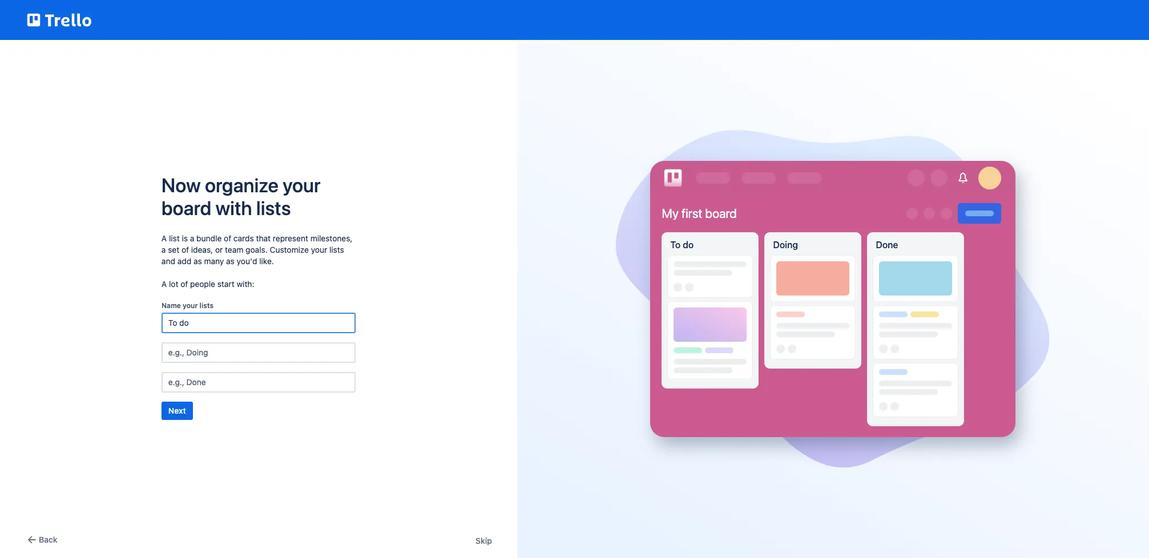Task type: describe. For each thing, give the bounding box(es) containing it.
cards
[[234, 234, 254, 243]]

e.g., Done text field
[[162, 372, 356, 393]]

2 vertical spatial of
[[181, 279, 188, 289]]

back
[[39, 535, 57, 545]]

a lot of people start with:
[[162, 279, 254, 289]]

do
[[683, 240, 694, 250]]

board inside the now organize your board with lists
[[162, 196, 211, 219]]

team
[[225, 245, 244, 255]]

your inside a list is a bundle of cards that represent milestones, a set of ideas, or team goals. customize your lists and add as many as you'd like.
[[311, 245, 327, 255]]

a for a lot of people start with:
[[162, 279, 167, 289]]

start
[[217, 279, 235, 289]]

and
[[162, 256, 175, 266]]

represent
[[273, 234, 308, 243]]

name
[[162, 302, 181, 310]]

to do
[[671, 240, 694, 250]]

add
[[177, 256, 191, 266]]

1 vertical spatial of
[[182, 245, 189, 255]]

you'd
[[237, 256, 257, 266]]

doing
[[774, 240, 798, 250]]

customize
[[270, 245, 309, 255]]

skip
[[476, 536, 492, 546]]

many
[[204, 256, 224, 266]]

a list is a bundle of cards that represent milestones, a set of ideas, or team goals. customize your lists and add as many as you'd like.
[[162, 234, 353, 266]]

now
[[162, 174, 201, 196]]

1 as from the left
[[194, 256, 202, 266]]

is
[[182, 234, 188, 243]]

Name your lists text field
[[162, 313, 356, 334]]

now organize your board with lists
[[162, 174, 321, 219]]

ideas,
[[191, 245, 213, 255]]

2 as from the left
[[226, 256, 235, 266]]

your inside the now organize your board with lists
[[283, 174, 321, 196]]

set
[[168, 245, 179, 255]]

first
[[682, 206, 703, 221]]

0 horizontal spatial a
[[162, 245, 166, 255]]

a for a list is a bundle of cards that represent milestones, a set of ideas, or team goals. customize your lists and add as many as you'd like.
[[162, 234, 167, 243]]

trello image
[[662, 167, 685, 189]]

done
[[876, 240, 899, 250]]



Task type: vqa. For each thing, say whether or not it's contained in the screenshot.
development in Kanban Dev Board by Robin Warren, Founder of Cherry Wood Software For software development teams following a Kanban process + best practices for getting started.
no



Task type: locate. For each thing, give the bounding box(es) containing it.
your up "represent"
[[283, 174, 321, 196]]

a left list
[[162, 234, 167, 243]]

to
[[671, 240, 681, 250]]

of down is
[[182, 245, 189, 255]]

lists down milestones, in the top left of the page
[[330, 245, 344, 255]]

2 horizontal spatial lists
[[330, 245, 344, 255]]

0 horizontal spatial lists
[[200, 302, 214, 310]]

a left lot
[[162, 279, 167, 289]]

goals.
[[246, 245, 268, 255]]

organize
[[205, 174, 279, 196]]

your
[[283, 174, 321, 196], [311, 245, 327, 255], [183, 302, 198, 310]]

0 vertical spatial a
[[162, 234, 167, 243]]

next
[[168, 406, 186, 416]]

1 vertical spatial lists
[[330, 245, 344, 255]]

milestones,
[[311, 234, 353, 243]]

1 horizontal spatial as
[[226, 256, 235, 266]]

as down ideas,
[[194, 256, 202, 266]]

my first board
[[662, 206, 737, 221]]

that
[[256, 234, 271, 243]]

people
[[190, 279, 215, 289]]

lot
[[169, 279, 178, 289]]

as down team
[[226, 256, 235, 266]]

2 vertical spatial lists
[[200, 302, 214, 310]]

2 vertical spatial your
[[183, 302, 198, 310]]

back button
[[25, 533, 57, 547]]

trello image
[[25, 7, 94, 33]]

0 vertical spatial of
[[224, 234, 231, 243]]

a left set
[[162, 245, 166, 255]]

bundle
[[197, 234, 222, 243]]

your right name
[[183, 302, 198, 310]]

lists up that
[[256, 196, 291, 219]]

0 vertical spatial a
[[190, 234, 194, 243]]

board right first
[[706, 206, 737, 221]]

1 horizontal spatial board
[[706, 206, 737, 221]]

1 vertical spatial a
[[162, 245, 166, 255]]

with:
[[237, 279, 254, 289]]

0 vertical spatial lists
[[256, 196, 291, 219]]

e.g., Doing text field
[[162, 343, 356, 363]]

with
[[216, 196, 252, 219]]

board up is
[[162, 196, 211, 219]]

of up team
[[224, 234, 231, 243]]

1 vertical spatial your
[[311, 245, 327, 255]]

lists down a lot of people start with:
[[200, 302, 214, 310]]

next button
[[162, 402, 193, 420]]

of
[[224, 234, 231, 243], [182, 245, 189, 255], [181, 279, 188, 289]]

0 vertical spatial your
[[283, 174, 321, 196]]

a
[[190, 234, 194, 243], [162, 245, 166, 255]]

as
[[194, 256, 202, 266], [226, 256, 235, 266]]

my
[[662, 206, 679, 221]]

2 a from the top
[[162, 279, 167, 289]]

1 a from the top
[[162, 234, 167, 243]]

1 horizontal spatial a
[[190, 234, 194, 243]]

a right is
[[190, 234, 194, 243]]

lists inside the now organize your board with lists
[[256, 196, 291, 219]]

name your lists
[[162, 302, 214, 310]]

lists inside a list is a bundle of cards that represent milestones, a set of ideas, or team goals. customize your lists and add as many as you'd like.
[[330, 245, 344, 255]]

a inside a list is a bundle of cards that represent milestones, a set of ideas, or team goals. customize your lists and add as many as you'd like.
[[162, 234, 167, 243]]

1 vertical spatial a
[[162, 279, 167, 289]]

0 horizontal spatial board
[[162, 196, 211, 219]]

skip button
[[476, 536, 492, 547]]

1 horizontal spatial lists
[[256, 196, 291, 219]]

or
[[215, 245, 223, 255]]

like.
[[259, 256, 274, 266]]

lists
[[256, 196, 291, 219], [330, 245, 344, 255], [200, 302, 214, 310]]

list
[[169, 234, 180, 243]]

your down milestones, in the top left of the page
[[311, 245, 327, 255]]

of right lot
[[181, 279, 188, 289]]

a
[[162, 234, 167, 243], [162, 279, 167, 289]]

0 horizontal spatial as
[[194, 256, 202, 266]]

board
[[162, 196, 211, 219], [706, 206, 737, 221]]



